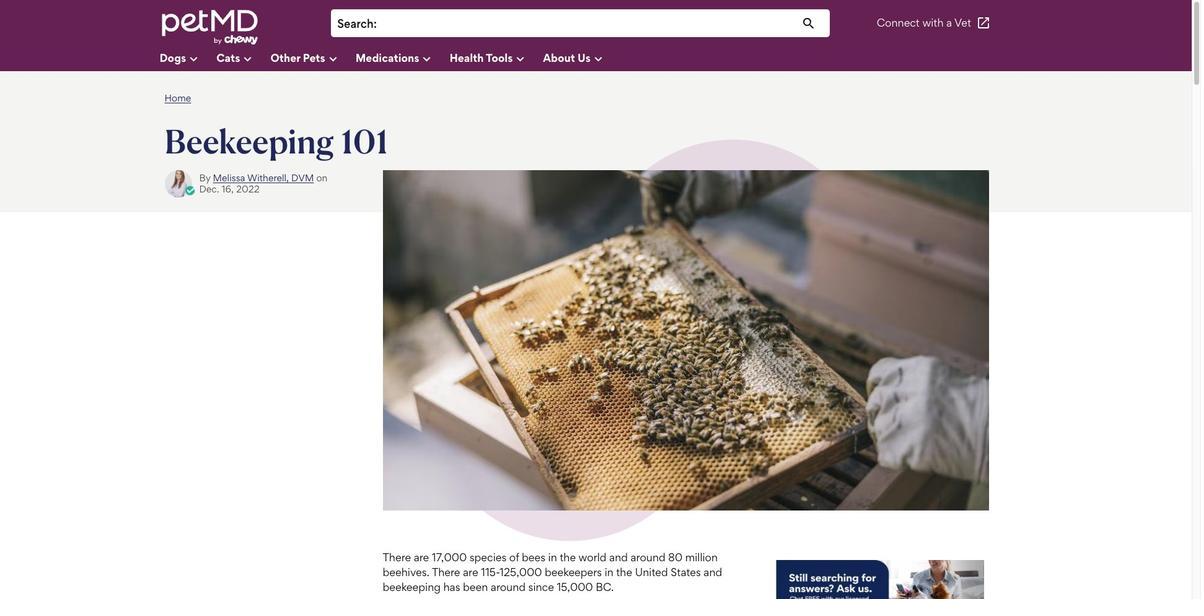 Task type: locate. For each thing, give the bounding box(es) containing it.
None text field
[[383, 15, 824, 32]]

1 horizontal spatial the
[[616, 566, 632, 579]]

1 vertical spatial are
[[463, 566, 478, 579]]

are
[[414, 551, 429, 564], [463, 566, 478, 579]]

vet
[[954, 16, 971, 29]]

and
[[609, 551, 628, 564], [704, 566, 722, 579]]

connect with a vet
[[877, 16, 971, 29]]

:
[[374, 17, 377, 31]]

2022
[[236, 183, 259, 195]]

around
[[631, 551, 665, 564], [491, 581, 526, 594]]

on
[[316, 172, 328, 184]]

with
[[922, 16, 944, 29]]

by
[[199, 172, 211, 184]]

1 vertical spatial there
[[432, 566, 460, 579]]

the up beekeepers
[[560, 551, 576, 564]]

has
[[443, 581, 460, 594]]

there up beehives.
[[383, 551, 411, 564]]

are up been on the left bottom of the page
[[463, 566, 478, 579]]

health tools
[[450, 51, 513, 64]]

and right world
[[609, 551, 628, 564]]

there
[[383, 551, 411, 564], [432, 566, 460, 579]]

1 horizontal spatial around
[[631, 551, 665, 564]]

petmd home image
[[160, 8, 259, 46]]

1 vertical spatial in
[[605, 566, 613, 579]]

medications button
[[356, 46, 450, 71]]

there down 17,000
[[432, 566, 460, 579]]

are up beehives.
[[414, 551, 429, 564]]

0 vertical spatial in
[[548, 551, 557, 564]]

other pets button
[[270, 46, 356, 71]]

been
[[463, 581, 488, 594]]

16,
[[222, 183, 234, 195]]

of
[[509, 551, 519, 564]]

around up united
[[631, 551, 665, 564]]

0 horizontal spatial are
[[414, 551, 429, 564]]

the left united
[[616, 566, 632, 579]]

dec.
[[199, 183, 219, 195]]

beehives.
[[383, 566, 430, 579]]

0 vertical spatial the
[[560, 551, 576, 564]]

in up bc.
[[605, 566, 613, 579]]

0 vertical spatial and
[[609, 551, 628, 564]]

the
[[560, 551, 576, 564], [616, 566, 632, 579]]

1 horizontal spatial are
[[463, 566, 478, 579]]

other pets
[[270, 51, 325, 64]]

health tools button
[[450, 46, 543, 71]]

cats button
[[216, 46, 270, 71]]

dogs
[[160, 51, 186, 64]]

melissa witherell, dvm link
[[213, 172, 314, 184]]

a
[[946, 16, 952, 29]]

0 horizontal spatial there
[[383, 551, 411, 564]]

beekeepers
[[545, 566, 602, 579]]

80
[[668, 551, 682, 564]]

around down 125,000
[[491, 581, 526, 594]]

0 horizontal spatial in
[[548, 551, 557, 564]]

1 vertical spatial around
[[491, 581, 526, 594]]

1 horizontal spatial in
[[605, 566, 613, 579]]

and down million
[[704, 566, 722, 579]]

1 horizontal spatial there
[[432, 566, 460, 579]]

united
[[635, 566, 668, 579]]

other
[[270, 51, 300, 64]]

0 horizontal spatial and
[[609, 551, 628, 564]]

search :
[[337, 17, 377, 31]]

connect
[[877, 16, 920, 29]]

1 vertical spatial and
[[704, 566, 722, 579]]

1 horizontal spatial and
[[704, 566, 722, 579]]

in
[[548, 551, 557, 564], [605, 566, 613, 579]]

search
[[337, 17, 374, 31]]

melissa
[[213, 172, 245, 184]]

0 horizontal spatial the
[[560, 551, 576, 564]]

in right bees
[[548, 551, 557, 564]]



Task type: describe. For each thing, give the bounding box(es) containing it.
bc.
[[596, 581, 614, 594]]

there are 17,000 species of bees in the world and around 80 million beehives. there are 115-125,000 beekeepers in the united states and beekeeping has been around since 15,000 bc.
[[383, 551, 722, 594]]

world
[[579, 551, 607, 564]]

medications
[[356, 51, 419, 64]]

home link
[[165, 92, 191, 104]]

tools
[[486, 51, 513, 64]]

us
[[578, 51, 591, 64]]

by melissa witherell, dvm on dec. 16, 2022
[[199, 172, 328, 195]]

about
[[543, 51, 575, 64]]

0 vertical spatial are
[[414, 551, 429, 564]]

species
[[470, 551, 507, 564]]

115-
[[481, 566, 499, 579]]

get instant vet help via chat or video. connect with a vet. chewy health image
[[776, 561, 984, 600]]

million
[[685, 551, 718, 564]]

melissa witherell, dvm image
[[165, 170, 192, 198]]

home
[[165, 92, 191, 104]]

about us
[[543, 51, 591, 64]]

states
[[671, 566, 701, 579]]

connect with a vet button
[[877, 8, 991, 38]]

1 vertical spatial the
[[616, 566, 632, 579]]

bee hive image
[[383, 170, 989, 511]]

125,000
[[499, 566, 542, 579]]

beekeeping 101
[[165, 121, 388, 162]]

health
[[450, 51, 484, 64]]

cats
[[216, 51, 240, 64]]

since
[[528, 581, 554, 594]]

about us button
[[543, 46, 621, 71]]

beekeeping
[[165, 121, 334, 162]]

beekeeping
[[383, 581, 441, 594]]

witherell,
[[247, 172, 289, 184]]

0 horizontal spatial around
[[491, 581, 526, 594]]

101
[[341, 121, 388, 162]]

dvm
[[291, 172, 314, 184]]

15,000
[[557, 581, 593, 594]]

bees
[[522, 551, 545, 564]]

pets
[[303, 51, 325, 64]]

0 vertical spatial around
[[631, 551, 665, 564]]

dogs button
[[160, 46, 216, 71]]

0 vertical spatial there
[[383, 551, 411, 564]]

17,000
[[432, 551, 467, 564]]



Task type: vqa. For each thing, say whether or not it's contained in the screenshot.
left the and
yes



